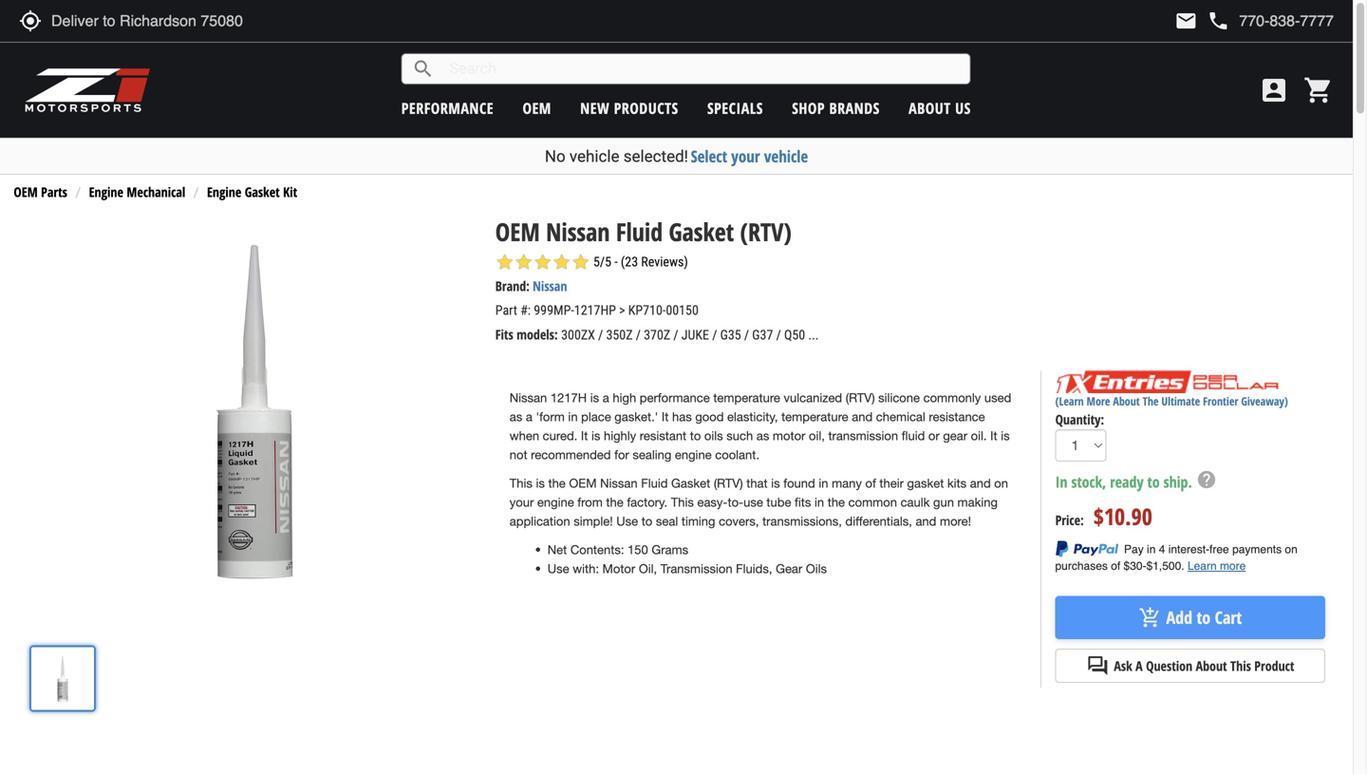 Task type: locate. For each thing, give the bounding box(es) containing it.
1 horizontal spatial this
[[671, 495, 694, 509]]

/ left g37
[[745, 327, 750, 343]]

a
[[603, 390, 610, 405], [526, 409, 533, 424]]

oem left parts
[[14, 183, 38, 201]]

mail phone
[[1175, 9, 1231, 32]]

this up seal
[[671, 495, 694, 509]]

1 engine from the left
[[89, 183, 123, 201]]

/ right 350z
[[636, 327, 641, 343]]

performance up 'has'
[[640, 390, 710, 405]]

0 vertical spatial and
[[852, 409, 873, 424]]

it down place
[[581, 428, 588, 443]]

1 horizontal spatial a
[[603, 390, 610, 405]]

(rtv) inside nissan 1217h is a high performance temperature vulcanized (rtv) silicone commonly used as a 'form in place gasket.' it has good elasticity, temperature and chemical resistance when cured. it is highly resistant to oils such as motor oil, transmission fluid or gear oil. it is not recommended for sealing engine coolant.
[[846, 390, 875, 405]]

350z
[[607, 327, 633, 343]]

0 horizontal spatial a
[[526, 409, 533, 424]]

cart
[[1216, 606, 1243, 629]]

performance inside nissan 1217h is a high performance temperature vulcanized (rtv) silicone commonly used as a 'form in place gasket.' it has good elasticity, temperature and chemical resistance when cured. it is highly resistant to oils such as motor oil, transmission fluid or gear oil. it is not recommended for sealing engine coolant.
[[640, 390, 710, 405]]

0 horizontal spatial temperature
[[714, 390, 781, 405]]

nissan up 'form
[[510, 390, 547, 405]]

2 vertical spatial about
[[1197, 657, 1228, 675]]

easy-
[[698, 495, 728, 509]]

product
[[1255, 657, 1295, 675]]

and up "transmission"
[[852, 409, 873, 424]]

oem inside oem nissan fluid gasket (rtv) star star star star star 5/5 - (23 reviews) brand: nissan part #: 999mp-1217hp > kp710-00150 fits models: 300zx / 350z / 370z / juke / g35 / g37 / q50 ...
[[496, 215, 540, 248]]

ship.
[[1164, 471, 1193, 492]]

performance
[[402, 98, 494, 118], [640, 390, 710, 405]]

0 horizontal spatial engine
[[538, 495, 574, 509]]

elasticity,
[[728, 409, 778, 424]]

the down many
[[828, 495, 845, 509]]

(rtv) down select your vehicle link
[[741, 215, 792, 248]]

engine left kit
[[207, 183, 242, 201]]

engine up application
[[538, 495, 574, 509]]

part
[[496, 303, 518, 318]]

engine for engine gasket kit
[[207, 183, 242, 201]]

(learn
[[1056, 393, 1084, 409]]

brands
[[830, 98, 880, 118]]

shopping_cart link
[[1300, 75, 1335, 105]]

2 vertical spatial and
[[916, 514, 937, 528]]

to inside nissan 1217h is a high performance temperature vulcanized (rtv) silicone commonly used as a 'form in place gasket.' it has good elasticity, temperature and chemical resistance when cured. it is highly resistant to oils such as motor oil, transmission fluid or gear oil. it is not recommended for sealing engine coolant.
[[690, 428, 701, 443]]

select your vehicle link
[[691, 145, 809, 167]]

and up making
[[971, 476, 991, 490]]

net contents: 150 grams use with: motor oil, transmission fluids, gear oils
[[548, 542, 827, 576]]

2 engine from the left
[[207, 183, 242, 201]]

370z
[[644, 327, 671, 343]]

about
[[909, 98, 952, 118], [1114, 393, 1141, 409], [1197, 657, 1228, 675]]

temperature up elasticity,
[[714, 390, 781, 405]]

fluid up 5/5 -
[[616, 215, 663, 248]]

and down caulk
[[916, 514, 937, 528]]

0 horizontal spatial the
[[549, 476, 566, 490]]

oem inside this is the oem nissan fluid gasket (rtv) that is found in many of their gasket kits and on your engine from the factory. this easy-to-use tube fits in the common caulk gun making application simple! use to seal timing covers, transmissions, differentials, and more!
[[569, 476, 597, 490]]

fluid up factory.
[[641, 476, 668, 490]]

0 vertical spatial as
[[510, 409, 523, 424]]

to left oils
[[690, 428, 701, 443]]

1 vertical spatial and
[[971, 476, 991, 490]]

use inside this is the oem nissan fluid gasket (rtv) that is found in many of their gasket kits and on your engine from the factory. this easy-to-use tube fits in the common caulk gun making application simple! use to seal timing covers, transmissions, differentials, and more!
[[617, 514, 638, 528]]

this down not
[[510, 476, 533, 490]]

(rtv) up to- at the bottom right of the page
[[714, 476, 743, 490]]

0 horizontal spatial about
[[909, 98, 952, 118]]

price: $10.90
[[1056, 501, 1153, 532]]

in left many
[[819, 476, 829, 490]]

...
[[809, 327, 819, 343]]

engine inside nissan 1217h is a high performance temperature vulcanized (rtv) silicone commonly used as a 'form in place gasket.' it has good elasticity, temperature and chemical resistance when cured. it is highly resistant to oils such as motor oil, transmission fluid or gear oil. it is not recommended for sealing engine coolant.
[[675, 447, 712, 462]]

a
[[1136, 657, 1143, 675]]

about inside question_answer ask a question about this product
[[1197, 657, 1228, 675]]

ready
[[1111, 471, 1144, 492]]

oils
[[806, 561, 827, 576]]

no vehicle selected! select your vehicle
[[545, 145, 809, 167]]

0 vertical spatial your
[[732, 145, 761, 167]]

engine
[[675, 447, 712, 462], [538, 495, 574, 509]]

kit
[[283, 183, 298, 201]]

1 vertical spatial in
[[819, 476, 829, 490]]

the down recommended
[[549, 476, 566, 490]]

0 vertical spatial use
[[617, 514, 638, 528]]

q50
[[785, 327, 806, 343]]

1 vertical spatial use
[[548, 561, 570, 576]]

phone
[[1208, 9, 1231, 32]]

0 vertical spatial performance
[[402, 98, 494, 118]]

fluid inside this is the oem nissan fluid gasket (rtv) that is found in many of their gasket kits and on your engine from the factory. this easy-to-use tube fits in the common caulk gun making application simple! use to seal timing covers, transmissions, differentials, and more!
[[641, 476, 668, 490]]

is
[[591, 390, 600, 405], [592, 428, 601, 443], [1001, 428, 1010, 443], [536, 476, 545, 490], [772, 476, 781, 490]]

2 / from the left
[[636, 327, 641, 343]]

4 / from the left
[[713, 327, 718, 343]]

3 star from the left
[[534, 253, 553, 272]]

0 horizontal spatial it
[[581, 428, 588, 443]]

z1 motorsports logo image
[[24, 66, 151, 114]]

1 horizontal spatial engine
[[675, 447, 712, 462]]

as up when
[[510, 409, 523, 424]]

to
[[690, 428, 701, 443], [1148, 471, 1160, 492], [642, 514, 653, 528], [1197, 606, 1211, 629]]

this left product
[[1231, 657, 1252, 675]]

0 horizontal spatial engine
[[89, 183, 123, 201]]

is down place
[[592, 428, 601, 443]]

2 vertical spatial this
[[1231, 657, 1252, 675]]

1 vertical spatial engine
[[538, 495, 574, 509]]

1 horizontal spatial your
[[732, 145, 761, 167]]

differentials,
[[846, 514, 913, 528]]

shopping_cart
[[1304, 75, 1335, 105]]

1 horizontal spatial as
[[757, 428, 770, 443]]

mail link
[[1175, 9, 1198, 32]]

has
[[673, 409, 692, 424]]

about right the question
[[1197, 657, 1228, 675]]

highly
[[604, 428, 637, 443]]

'form
[[536, 409, 565, 424]]

(rtv) up "transmission"
[[846, 390, 875, 405]]

silicone
[[879, 390, 920, 405]]

2 vertical spatial (rtv)
[[714, 476, 743, 490]]

0 vertical spatial (rtv)
[[741, 215, 792, 248]]

use down factory.
[[617, 514, 638, 528]]

the right from at the bottom left of page
[[606, 495, 624, 509]]

as down elasticity,
[[757, 428, 770, 443]]

1 vertical spatial fluid
[[641, 476, 668, 490]]

oem parts link
[[14, 183, 67, 201]]

question
[[1147, 657, 1193, 675]]

(rtv) inside this is the oem nissan fluid gasket (rtv) that is found in many of their gasket kits and on your engine from the factory. this easy-to-use tube fits in the common caulk gun making application simple! use to seal timing covers, transmissions, differentials, and more!
[[714, 476, 743, 490]]

0 vertical spatial about
[[909, 98, 952, 118]]

0 horizontal spatial use
[[548, 561, 570, 576]]

temperature up "oil,"
[[782, 409, 849, 424]]

1 star from the left
[[496, 253, 515, 272]]

/ right g37
[[777, 327, 782, 343]]

oem up no
[[523, 98, 552, 118]]

nissan up 5/5 -
[[546, 215, 610, 248]]

in down 1217h
[[568, 409, 578, 424]]

it right oil.
[[991, 428, 998, 443]]

chemical
[[877, 409, 926, 424]]

about left the
[[1114, 393, 1141, 409]]

1 vertical spatial temperature
[[782, 409, 849, 424]]

1 vertical spatial performance
[[640, 390, 710, 405]]

no
[[545, 147, 566, 166]]

4 star from the left
[[553, 253, 572, 272]]

oem
[[523, 98, 552, 118], [14, 183, 38, 201], [496, 215, 540, 248], [569, 476, 597, 490]]

1 horizontal spatial use
[[617, 514, 638, 528]]

gasket down select
[[669, 215, 734, 248]]

1 vertical spatial as
[[757, 428, 770, 443]]

engine down oils
[[675, 447, 712, 462]]

models:
[[517, 326, 558, 344]]

0 vertical spatial a
[[603, 390, 610, 405]]

oem up from at the bottom left of page
[[569, 476, 597, 490]]

oem parts
[[14, 183, 67, 201]]

g35
[[721, 327, 742, 343]]

common
[[849, 495, 898, 509]]

on
[[995, 476, 1009, 490]]

to down factory.
[[642, 514, 653, 528]]

1 horizontal spatial performance
[[640, 390, 710, 405]]

add_shopping_cart
[[1140, 606, 1162, 629]]

1217h
[[551, 390, 587, 405]]

gasket left kit
[[245, 183, 280, 201]]

2 horizontal spatial about
[[1197, 657, 1228, 675]]

2 vertical spatial gasket
[[672, 476, 711, 490]]

phone link
[[1208, 9, 1335, 32]]

recommended
[[531, 447, 611, 462]]

in
[[568, 409, 578, 424], [819, 476, 829, 490], [815, 495, 825, 509]]

this
[[510, 476, 533, 490], [671, 495, 694, 509], [1231, 657, 1252, 675]]

in right fits
[[815, 495, 825, 509]]

150
[[628, 542, 649, 557]]

0 vertical spatial in
[[568, 409, 578, 424]]

engine
[[89, 183, 123, 201], [207, 183, 242, 201]]

2 horizontal spatial it
[[991, 428, 998, 443]]

star
[[496, 253, 515, 272], [515, 253, 534, 272], [534, 253, 553, 272], [553, 253, 572, 272], [572, 253, 591, 272]]

0 vertical spatial gasket
[[245, 183, 280, 201]]

(rtv) inside oem nissan fluid gasket (rtv) star star star star star 5/5 - (23 reviews) brand: nissan part #: 999mp-1217hp > kp710-00150 fits models: 300zx / 350z / 370z / juke / g35 / g37 / q50 ...
[[741, 215, 792, 248]]

use inside net contents: 150 grams use with: motor oil, transmission fluids, gear oils
[[548, 561, 570, 576]]

transmission
[[661, 561, 733, 576]]

1 vertical spatial your
[[510, 495, 534, 509]]

nissan inside nissan 1217h is a high performance temperature vulcanized (rtv) silicone commonly used as a 'form in place gasket.' it has good elasticity, temperature and chemical resistance when cured. it is highly resistant to oils such as motor oil, transmission fluid or gear oil. it is not recommended for sealing engine coolant.
[[510, 390, 547, 405]]

gasket
[[245, 183, 280, 201], [669, 215, 734, 248], [672, 476, 711, 490]]

5/5 -
[[594, 254, 618, 270]]

0 horizontal spatial your
[[510, 495, 534, 509]]

oem for oem nissan fluid gasket (rtv) star star star star star 5/5 - (23 reviews) brand: nissan part #: 999mp-1217hp > kp710-00150 fits models: 300zx / 350z / 370z / juke / g35 / g37 / q50 ...
[[496, 215, 540, 248]]

0 horizontal spatial and
[[852, 409, 873, 424]]

2 horizontal spatial this
[[1231, 657, 1252, 675]]

0 horizontal spatial this
[[510, 476, 533, 490]]

1 vertical spatial gasket
[[669, 215, 734, 248]]

to left the ship.
[[1148, 471, 1160, 492]]

1 horizontal spatial engine
[[207, 183, 242, 201]]

nissan down for
[[601, 476, 638, 490]]

1 vertical spatial (rtv)
[[846, 390, 875, 405]]

1 vertical spatial this
[[671, 495, 694, 509]]

your right select
[[732, 145, 761, 167]]

engine left mechanical on the top
[[89, 183, 123, 201]]

use down net
[[548, 561, 570, 576]]

/ left 350z
[[599, 327, 603, 343]]

/ right 370z
[[674, 327, 679, 343]]

it left 'has'
[[662, 409, 669, 424]]

covers,
[[719, 514, 759, 528]]

oil,
[[639, 561, 657, 576]]

0 vertical spatial fluid
[[616, 215, 663, 248]]

new products link
[[581, 98, 679, 118]]

performance down search at left top
[[402, 98, 494, 118]]

2 horizontal spatial and
[[971, 476, 991, 490]]

shop brands link
[[792, 98, 880, 118]]

your
[[732, 145, 761, 167], [510, 495, 534, 509]]

a left high
[[603, 390, 610, 405]]

0 horizontal spatial vehicle
[[570, 147, 620, 166]]

engine mechanical
[[89, 183, 185, 201]]

net
[[548, 542, 567, 557]]

vehicle inside the no vehicle selected! select your vehicle
[[570, 147, 620, 166]]

your up application
[[510, 495, 534, 509]]

0 vertical spatial engine
[[675, 447, 712, 462]]

1 vertical spatial about
[[1114, 393, 1141, 409]]

temperature
[[714, 390, 781, 405], [782, 409, 849, 424]]

products
[[614, 98, 679, 118]]

gasket up easy- at bottom
[[672, 476, 711, 490]]

gear
[[944, 428, 968, 443]]

3 / from the left
[[674, 327, 679, 343]]

question_answer ask a question about this product
[[1087, 655, 1295, 677]]

1 horizontal spatial temperature
[[782, 409, 849, 424]]

/ left g35
[[713, 327, 718, 343]]

vehicle down shop
[[765, 145, 809, 167]]

vehicle right no
[[570, 147, 620, 166]]

about left us
[[909, 98, 952, 118]]

contents:
[[571, 542, 625, 557]]

application
[[510, 514, 571, 528]]

cured.
[[543, 428, 578, 443]]

vehicle
[[765, 145, 809, 167], [570, 147, 620, 166]]

$10.90
[[1094, 501, 1153, 532]]

oem up "brand:"
[[496, 215, 540, 248]]

a up when
[[526, 409, 533, 424]]

oem nissan fluid gasket (rtv) star star star star star 5/5 - (23 reviews) brand: nissan part #: 999mp-1217hp > kp710-00150 fits models: 300zx / 350z / 370z / juke / g35 / g37 / q50 ...
[[496, 215, 819, 344]]

1 / from the left
[[599, 327, 603, 343]]

to right add
[[1197, 606, 1211, 629]]



Task type: vqa. For each thing, say whether or not it's contained in the screenshot.
$17.99 corresponding to Sprayer
no



Task type: describe. For each thing, give the bounding box(es) containing it.
coolant.
[[716, 447, 760, 462]]

ultimate
[[1162, 393, 1201, 409]]

5 / from the left
[[745, 327, 750, 343]]

0 vertical spatial temperature
[[714, 390, 781, 405]]

ask
[[1115, 657, 1133, 675]]

add
[[1167, 606, 1193, 629]]

oem link
[[523, 98, 552, 118]]

gasket.'
[[615, 409, 659, 424]]

brand:
[[496, 277, 530, 295]]

gear
[[776, 561, 803, 576]]

1 horizontal spatial the
[[606, 495, 624, 509]]

#:
[[521, 303, 531, 318]]

my_location
[[19, 9, 42, 32]]

simple!
[[574, 514, 613, 528]]

Search search field
[[435, 54, 971, 84]]

grams
[[652, 542, 689, 557]]

from
[[578, 495, 603, 509]]

juke
[[682, 327, 710, 343]]

to inside in stock, ready to ship. help
[[1148, 471, 1160, 492]]

quantity:
[[1056, 410, 1105, 428]]

place
[[582, 409, 611, 424]]

00150
[[666, 303, 699, 318]]

kits
[[948, 476, 967, 490]]

this is the oem nissan fluid gasket (rtv) that is found in many of their gasket kits and on your engine from the factory. this easy-to-use tube fits in the common caulk gun making application simple! use to seal timing covers, transmissions, differentials, and more!
[[510, 476, 1009, 528]]

nissan inside this is the oem nissan fluid gasket (rtv) that is found in many of their gasket kits and on your engine from the factory. this easy-to-use tube fits in the common caulk gun making application simple! use to seal timing covers, transmissions, differentials, and more!
[[601, 476, 638, 490]]

specials
[[708, 98, 764, 118]]

giveaway)
[[1242, 393, 1289, 409]]

select
[[691, 145, 728, 167]]

fluid
[[902, 428, 926, 443]]

is right that
[[772, 476, 781, 490]]

1 horizontal spatial about
[[1114, 393, 1141, 409]]

shop
[[792, 98, 826, 118]]

oem for oem parts
[[14, 183, 38, 201]]

oil,
[[809, 428, 825, 443]]

question_answer
[[1087, 655, 1110, 677]]

engine inside this is the oem nissan fluid gasket (rtv) that is found in many of their gasket kits and on your engine from the factory. this easy-to-use tube fits in the common caulk gun making application simple! use to seal timing covers, transmissions, differentials, and more!
[[538, 495, 574, 509]]

more
[[1087, 393, 1111, 409]]

about us
[[909, 98, 972, 118]]

is up application
[[536, 476, 545, 490]]

found
[[784, 476, 816, 490]]

>
[[619, 303, 626, 318]]

new products
[[581, 98, 679, 118]]

0 vertical spatial this
[[510, 476, 533, 490]]

gasket
[[908, 476, 945, 490]]

of
[[866, 476, 877, 490]]

999mp-
[[534, 303, 575, 318]]

6 / from the left
[[777, 327, 782, 343]]

gasket inside this is the oem nissan fluid gasket (rtv) that is found in many of their gasket kits and on your engine from the factory. this easy-to-use tube fits in the common caulk gun making application simple! use to seal timing covers, transmissions, differentials, and more!
[[672, 476, 711, 490]]

nissan link
[[533, 277, 568, 295]]

300zx
[[562, 327, 596, 343]]

factory.
[[627, 495, 668, 509]]

or
[[929, 428, 940, 443]]

1 vertical spatial a
[[526, 409, 533, 424]]

5 star from the left
[[572, 253, 591, 272]]

frontier
[[1204, 393, 1239, 409]]

new
[[581, 98, 610, 118]]

and inside nissan 1217h is a high performance temperature vulcanized (rtv) silicone commonly used as a 'form in place gasket.' it has good elasticity, temperature and chemical resistance when cured. it is highly resistant to oils such as motor oil, transmission fluid or gear oil. it is not recommended for sealing engine coolant.
[[852, 409, 873, 424]]

account_box
[[1260, 75, 1290, 105]]

gasket inside oem nissan fluid gasket (rtv) star star star star star 5/5 - (23 reviews) brand: nissan part #: 999mp-1217hp > kp710-00150 fits models: 300zx / 350z / 370z / juke / g35 / g37 / q50 ...
[[669, 215, 734, 248]]

high
[[613, 390, 637, 405]]

this inside question_answer ask a question about this product
[[1231, 657, 1252, 675]]

good
[[696, 409, 724, 424]]

resistance
[[929, 409, 986, 424]]

stock,
[[1072, 471, 1107, 492]]

in inside nissan 1217h is a high performance temperature vulcanized (rtv) silicone commonly used as a 'form in place gasket.' it has good elasticity, temperature and chemical resistance when cured. it is highly resistant to oils such as motor oil, transmission fluid or gear oil. it is not recommended for sealing engine coolant.
[[568, 409, 578, 424]]

is right oil.
[[1001, 428, 1010, 443]]

gun
[[934, 495, 955, 509]]

1 horizontal spatial and
[[916, 514, 937, 528]]

fluid inside oem nissan fluid gasket (rtv) star star star star star 5/5 - (23 reviews) brand: nissan part #: 999mp-1217hp > kp710-00150 fits models: 300zx / 350z / 370z / juke / g35 / g37 / q50 ...
[[616, 215, 663, 248]]

1 horizontal spatial it
[[662, 409, 669, 424]]

mechanical
[[127, 183, 185, 201]]

1 horizontal spatial vehicle
[[765, 145, 809, 167]]

sealing
[[633, 447, 672, 462]]

nissan up 999mp-
[[533, 277, 568, 295]]

such
[[727, 428, 754, 443]]

more!
[[940, 514, 972, 528]]

0 horizontal spatial performance
[[402, 98, 494, 118]]

motor
[[603, 561, 636, 576]]

1217hp
[[575, 303, 616, 318]]

account_box link
[[1255, 75, 1295, 105]]

kp710-
[[629, 303, 666, 318]]

commonly
[[924, 390, 982, 405]]

their
[[880, 476, 904, 490]]

vulcanized
[[784, 390, 843, 405]]

mail
[[1175, 9, 1198, 32]]

engine for engine mechanical
[[89, 183, 123, 201]]

2 star from the left
[[515, 253, 534, 272]]

0 horizontal spatial as
[[510, 409, 523, 424]]

for
[[615, 447, 630, 462]]

add_shopping_cart add to cart
[[1140, 606, 1243, 629]]

oem for oem
[[523, 98, 552, 118]]

2 vertical spatial in
[[815, 495, 825, 509]]

in stock, ready to ship. help
[[1056, 469, 1218, 492]]

engine gasket kit
[[207, 183, 298, 201]]

use
[[744, 495, 764, 509]]

fluids,
[[736, 561, 773, 576]]

price:
[[1056, 511, 1085, 529]]

fits
[[795, 495, 812, 509]]

in
[[1056, 471, 1068, 492]]

your inside this is the oem nissan fluid gasket (rtv) that is found in many of their gasket kits and on your engine from the factory. this easy-to-use tube fits in the common caulk gun making application simple! use to seal timing covers, transmissions, differentials, and more!
[[510, 495, 534, 509]]

(learn more about the ultimate frontier giveaway) link
[[1056, 393, 1289, 409]]

is up place
[[591, 390, 600, 405]]

about us link
[[909, 98, 972, 118]]

us
[[956, 98, 972, 118]]

not
[[510, 447, 528, 462]]

to inside this is the oem nissan fluid gasket (rtv) that is found in many of their gasket kits and on your engine from the factory. this easy-to-use tube fits in the common caulk gun making application simple! use to seal timing covers, transmissions, differentials, and more!
[[642, 514, 653, 528]]

making
[[958, 495, 998, 509]]

nissan 1217h is a high performance temperature vulcanized (rtv) silicone commonly used as a 'form in place gasket.' it has good elasticity, temperature and chemical resistance when cured. it is highly resistant to oils such as motor oil, transmission fluid or gear oil. it is not recommended for sealing engine coolant.
[[510, 390, 1012, 462]]

selected!
[[624, 147, 689, 166]]

2 horizontal spatial the
[[828, 495, 845, 509]]



